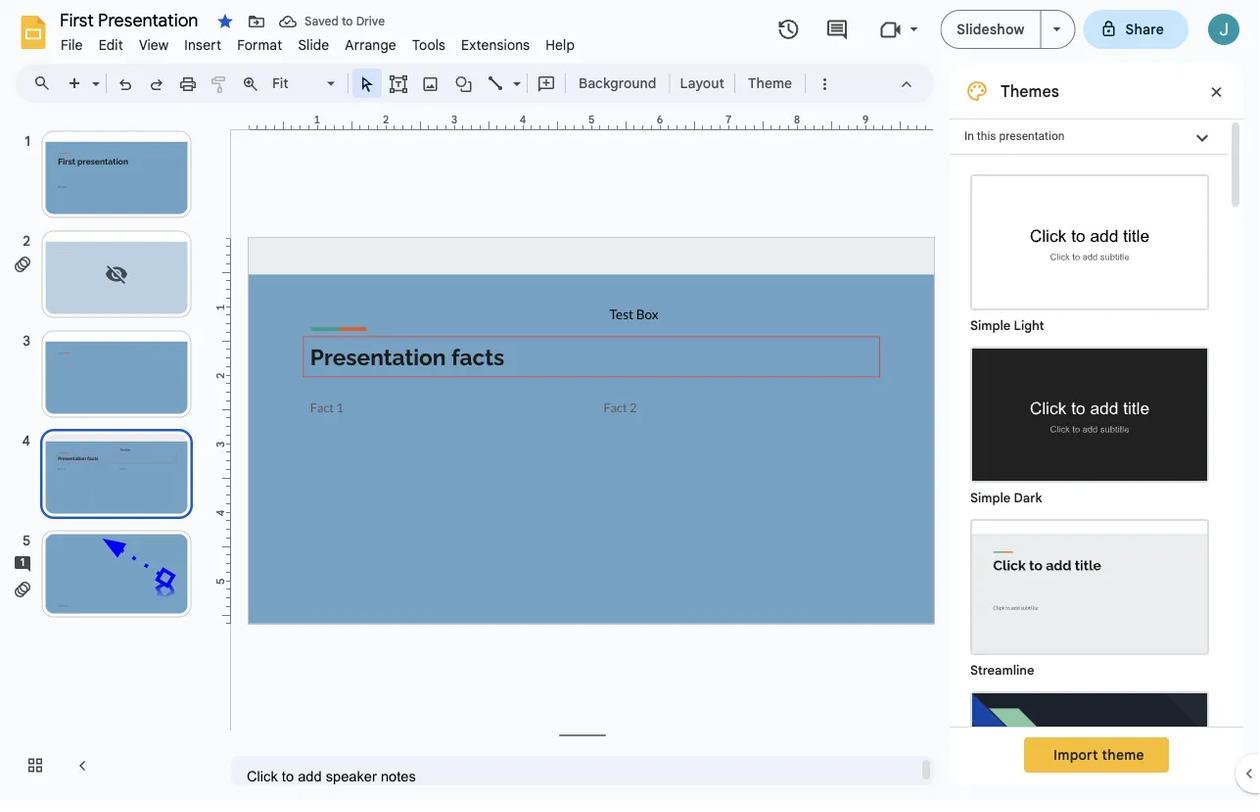 Task type: vqa. For each thing, say whether or not it's contained in the screenshot.
Theme button
yes



Task type: locate. For each thing, give the bounding box(es) containing it.
simple for simple light
[[971, 318, 1011, 333]]

option group
[[950, 155, 1228, 801]]

menu bar
[[53, 25, 583, 58]]

view menu item
[[131, 33, 177, 56]]

simple left dark
[[971, 490, 1011, 506]]

Zoom text field
[[269, 70, 324, 97]]

extensions menu item
[[454, 33, 538, 56]]

shape image
[[453, 70, 476, 97]]

edit
[[99, 36, 123, 53]]

arrange
[[345, 36, 397, 53]]

new slide with layout image
[[87, 71, 100, 77]]

extensions
[[461, 36, 530, 53]]

menu bar containing file
[[53, 25, 583, 58]]

in
[[965, 129, 974, 143]]

arrange menu item
[[337, 33, 404, 56]]

Zoom field
[[266, 70, 344, 98]]

tools
[[412, 36, 446, 53]]

2 simple from the top
[[971, 490, 1011, 506]]

presentation options image
[[1053, 27, 1061, 31]]

in this presentation tab
[[950, 119, 1228, 155]]

simple
[[971, 318, 1011, 333], [971, 490, 1011, 506]]

1 simple from the top
[[971, 318, 1011, 333]]

theme
[[1102, 746, 1145, 763]]

slide menu item
[[290, 33, 337, 56]]

help
[[546, 36, 575, 53]]

import
[[1054, 746, 1099, 763]]

Star checkbox
[[212, 8, 239, 35]]

layout
[[680, 74, 725, 92]]

help menu item
[[538, 33, 583, 56]]

simple inside option
[[971, 490, 1011, 506]]

dark
[[1014, 490, 1043, 506]]

simple inside radio
[[971, 318, 1011, 333]]

focus image
[[973, 693, 1208, 801]]

in this presentation
[[965, 129, 1065, 143]]

insert menu item
[[177, 33, 229, 56]]

simple for simple dark
[[971, 490, 1011, 506]]

navigation
[[0, 111, 215, 801]]

1 vertical spatial simple
[[971, 490, 1011, 506]]

to
[[342, 14, 353, 29]]

insert
[[184, 36, 222, 53]]

background
[[579, 74, 657, 92]]

this
[[977, 129, 997, 143]]

0 vertical spatial simple
[[971, 318, 1011, 333]]

option group containing simple light
[[950, 155, 1228, 801]]

simple light
[[971, 318, 1045, 333]]

streamline
[[971, 663, 1035, 678]]

main toolbar
[[58, 69, 840, 98]]

themes section
[[950, 64, 1244, 801]]

simple left light
[[971, 318, 1011, 333]]



Task type: describe. For each thing, give the bounding box(es) containing it.
Streamline radio
[[961, 509, 1219, 682]]

Menus field
[[24, 70, 68, 97]]

theme
[[748, 74, 792, 92]]

tools menu item
[[404, 33, 454, 56]]

saved to drive button
[[274, 8, 390, 35]]

theme button
[[739, 69, 801, 98]]

format
[[237, 36, 282, 53]]

view
[[139, 36, 169, 53]]

Simple Light radio
[[961, 165, 1219, 801]]

import theme button
[[1025, 737, 1169, 773]]

drive
[[356, 14, 385, 29]]

themes
[[1001, 81, 1060, 101]]

themes application
[[0, 0, 1260, 801]]

menu bar inside menu bar banner
[[53, 25, 583, 58]]

share button
[[1084, 10, 1189, 49]]

Simple Dark radio
[[961, 337, 1219, 509]]

edit menu item
[[91, 33, 131, 56]]

saved to drive
[[305, 14, 385, 29]]

Rename text field
[[53, 8, 210, 31]]

light
[[1014, 318, 1045, 333]]

navigation inside 'themes' application
[[0, 111, 215, 801]]

Focus radio
[[961, 682, 1219, 801]]

share
[[1126, 21, 1165, 38]]

menu bar banner
[[0, 0, 1260, 801]]

saved
[[305, 14, 339, 29]]

slideshow
[[957, 21, 1025, 38]]

slideshow button
[[941, 10, 1042, 49]]

simple dark
[[971, 490, 1043, 506]]

format menu item
[[229, 33, 290, 56]]

file
[[61, 36, 83, 53]]

option group inside themes section
[[950, 155, 1228, 801]]

file menu item
[[53, 33, 91, 56]]

insert image image
[[420, 70, 442, 97]]

import theme
[[1054, 746, 1145, 763]]

slide
[[298, 36, 329, 53]]

layout button
[[674, 69, 731, 98]]

background button
[[570, 69, 665, 98]]

presentation
[[999, 129, 1065, 143]]



